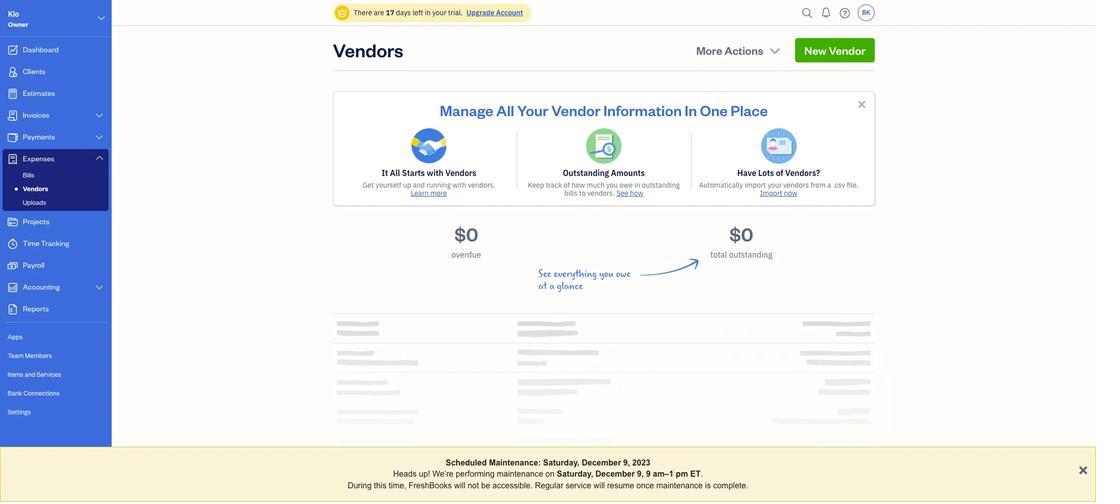 Task type: describe. For each thing, give the bounding box(es) containing it.
this
[[374, 482, 387, 490]]

dashboard
[[23, 45, 59, 54]]

uploads link
[[5, 197, 107, 209]]

close image
[[857, 99, 868, 110]]

maintenance:
[[489, 459, 541, 468]]

information
[[604, 101, 682, 120]]

9
[[647, 470, 651, 479]]

keep
[[528, 181, 545, 190]]

1 vertical spatial vendor
[[552, 101, 601, 120]]

items and services link
[[3, 366, 109, 384]]

search image
[[800, 5, 816, 21]]

there are 17 days left in your trial. upgrade account
[[354, 8, 523, 17]]

outstanding amounts image
[[587, 128, 622, 164]]

$0 overdue
[[452, 222, 481, 260]]

0 vertical spatial december
[[582, 459, 621, 468]]

days
[[396, 8, 411, 17]]

timer image
[[7, 239, 19, 249]]

uploads
[[23, 199, 46, 207]]

2023
[[633, 459, 651, 468]]

chevron large down image for accounting
[[95, 284, 104, 292]]

bk
[[863, 9, 871, 16]]

outstanding
[[563, 168, 610, 178]]

import
[[745, 181, 766, 190]]

members
[[25, 352, 52, 360]]

projects link
[[3, 212, 109, 233]]

manage
[[440, 101, 494, 120]]

invoices
[[23, 110, 49, 120]]

1 will from the left
[[454, 482, 466, 490]]

vendors inside 'main' element
[[23, 185, 48, 193]]

pm
[[676, 470, 689, 479]]

outstanding amounts
[[563, 168, 645, 178]]

chevron large down image for invoices
[[95, 112, 104, 120]]

overdue
[[452, 250, 481, 260]]

1 horizontal spatial 9,
[[637, 470, 644, 479]]

we're
[[433, 470, 454, 479]]

see for see how
[[617, 189, 629, 198]]

vendors inside it all starts with vendors get yourself up and running with vendors. learn more
[[446, 168, 477, 178]]

chevron large down image for expenses
[[95, 154, 104, 162]]

×
[[1079, 460, 1089, 479]]

learn
[[411, 189, 429, 198]]

time tracking link
[[3, 234, 109, 255]]

bills
[[23, 171, 34, 179]]

expenses link
[[3, 149, 109, 169]]

get
[[363, 181, 374, 190]]

upgrade
[[467, 8, 495, 17]]

project image
[[7, 217, 19, 227]]

time
[[23, 239, 40, 248]]

of for lots
[[777, 168, 784, 178]]

new
[[805, 43, 827, 57]]

are
[[374, 8, 384, 17]]

have
[[738, 168, 757, 178]]

1 vertical spatial december
[[596, 470, 635, 479]]

items
[[8, 371, 23, 379]]

team
[[8, 352, 24, 360]]

outstanding inside $0 total outstanding
[[730, 250, 773, 260]]

now
[[785, 189, 798, 198]]

on
[[546, 470, 555, 479]]

a inside see everything you owe at a glance
[[550, 281, 555, 292]]

clients link
[[3, 62, 109, 83]]

apps
[[8, 333, 23, 341]]

up
[[403, 181, 411, 190]]

vendors. for much
[[588, 189, 615, 198]]

0 vertical spatial saturday,
[[544, 459, 580, 468]]

payments link
[[3, 127, 109, 148]]

up!
[[419, 470, 430, 479]]

all for manage
[[497, 101, 515, 120]]

a inside 'have lots of vendors? automatically import your vendors from a .csv file. import now'
[[828, 181, 832, 190]]

$0 for $0 overdue
[[455, 222, 479, 246]]

go to help image
[[837, 5, 854, 21]]

connections
[[24, 389, 60, 398]]

reports link
[[3, 300, 109, 320]]

0 horizontal spatial maintenance
[[497, 470, 544, 479]]

1 vertical spatial maintenance
[[657, 482, 703, 490]]

reports
[[23, 304, 49, 314]]

in inside keep track of how much you owe in outstanding bills to vendors.
[[635, 181, 641, 190]]

clients
[[23, 67, 45, 76]]

crown image
[[337, 7, 348, 18]]

yourself
[[376, 181, 402, 190]]

klo owner
[[8, 9, 28, 28]]

17
[[386, 8, 395, 17]]

glance
[[557, 281, 584, 292]]

klo
[[8, 9, 19, 19]]

report image
[[7, 305, 19, 315]]

scheduled maintenance: saturday, december 9, 2023 heads up! we're performing maintenance on saturday, december 9, 9 am–1 pm et . during this time, freshbooks will not be accessible. regular service will resume once maintenance is complete.
[[348, 459, 749, 490]]

time tracking
[[23, 239, 69, 248]]

expense image
[[7, 154, 19, 165]]

performing
[[456, 470, 495, 479]]

bank
[[8, 389, 22, 398]]

0 vertical spatial with
[[427, 168, 444, 178]]

invoices link
[[3, 106, 109, 126]]

vendors?
[[786, 168, 821, 178]]

heads
[[393, 470, 417, 479]]

have lots of vendors? automatically import your vendors from a .csv file. import now
[[700, 168, 859, 198]]

how inside keep track of how much you owe in outstanding bills to vendors.
[[572, 181, 585, 190]]

manage all your vendor information in one place
[[440, 101, 768, 120]]

estimate image
[[7, 89, 19, 99]]

file.
[[847, 181, 859, 190]]



Task type: vqa. For each thing, say whether or not it's contained in the screenshot.
Feb at the left of the page
no



Task type: locate. For each thing, give the bounding box(es) containing it.
vendors. right running on the top left of the page
[[468, 181, 496, 190]]

chevron large down image inside invoices 'link'
[[95, 112, 104, 120]]

with up running on the top left of the page
[[427, 168, 444, 178]]

new vendor
[[805, 43, 866, 57]]

it
[[382, 168, 388, 178]]

9, left '9'
[[637, 470, 644, 479]]

and right items
[[25, 371, 35, 379]]

maintenance down maintenance:
[[497, 470, 544, 479]]

vendors. right to
[[588, 189, 615, 198]]

client image
[[7, 67, 19, 77]]

outstanding right total
[[730, 250, 773, 260]]

0 horizontal spatial with
[[427, 168, 444, 178]]

tracking
[[41, 239, 69, 248]]

all left your
[[497, 101, 515, 120]]

0 vertical spatial a
[[828, 181, 832, 190]]

owe down amounts
[[620, 181, 633, 190]]

1 vertical spatial outstanding
[[730, 250, 773, 260]]

and inside it all starts with vendors get yourself up and running with vendors. learn more
[[413, 181, 425, 190]]

0 horizontal spatial vendor
[[552, 101, 601, 120]]

your down 'lots'
[[768, 181, 782, 190]]

lots
[[759, 168, 775, 178]]

scheduled
[[446, 459, 487, 468]]

and inside 'main' element
[[25, 371, 35, 379]]

see how
[[617, 189, 644, 198]]

chevron large down image down payroll link
[[95, 284, 104, 292]]

chevron large down image inside the accounting link
[[95, 284, 104, 292]]

1 horizontal spatial of
[[777, 168, 784, 178]]

of inside 'have lots of vendors? automatically import your vendors from a .csv file. import now'
[[777, 168, 784, 178]]

much
[[587, 181, 605, 190]]

0 horizontal spatial vendors
[[23, 185, 48, 193]]

your inside 'have lots of vendors? automatically import your vendors from a .csv file. import now'
[[768, 181, 782, 190]]

once
[[637, 482, 655, 490]]

vendors up running on the top left of the page
[[446, 168, 477, 178]]

0 vertical spatial 9,
[[624, 459, 631, 468]]

0 horizontal spatial and
[[25, 371, 35, 379]]

is
[[706, 482, 711, 490]]

december
[[582, 459, 621, 468], [596, 470, 635, 479]]

0 vertical spatial vendors
[[333, 38, 404, 62]]

1 horizontal spatial in
[[635, 181, 641, 190]]

1 vertical spatial owe
[[616, 269, 631, 280]]

with right running on the top left of the page
[[453, 181, 467, 190]]

will right service
[[594, 482, 605, 490]]

1 vertical spatial and
[[25, 371, 35, 379]]

1 vertical spatial with
[[453, 181, 467, 190]]

owe right everything
[[616, 269, 631, 280]]

chevron large down image
[[95, 112, 104, 120], [95, 284, 104, 292]]

am–1
[[653, 470, 674, 479]]

0 horizontal spatial all
[[390, 168, 400, 178]]

1 horizontal spatial a
[[828, 181, 832, 190]]

vendor right new
[[829, 43, 866, 57]]

of right 'track'
[[564, 181, 570, 190]]

regular
[[535, 482, 564, 490]]

starts
[[402, 168, 425, 178]]

amounts
[[611, 168, 645, 178]]

accounting
[[23, 282, 60, 292]]

1 vertical spatial see
[[539, 269, 552, 280]]

import
[[761, 189, 783, 198]]

1 horizontal spatial how
[[630, 189, 644, 198]]

1 horizontal spatial outstanding
[[730, 250, 773, 260]]

0 vertical spatial chevron large down image
[[97, 12, 106, 24]]

time,
[[389, 482, 407, 490]]

chevron large down image inside payments link
[[95, 134, 104, 142]]

vendors.
[[468, 181, 496, 190], [588, 189, 615, 198]]

0 vertical spatial see
[[617, 189, 629, 198]]

0 horizontal spatial your
[[433, 8, 447, 17]]

a right the at
[[550, 281, 555, 292]]

in down amounts
[[635, 181, 641, 190]]

0 horizontal spatial of
[[564, 181, 570, 190]]

your
[[518, 101, 549, 120]]

vendors down there in the top left of the page
[[333, 38, 404, 62]]

9,
[[624, 459, 631, 468], [637, 470, 644, 479]]

1 horizontal spatial and
[[413, 181, 425, 190]]

vendor right your
[[552, 101, 601, 120]]

all right it in the top left of the page
[[390, 168, 400, 178]]

your left trial.
[[433, 8, 447, 17]]

owe inside keep track of how much you owe in outstanding bills to vendors.
[[620, 181, 633, 190]]

track
[[546, 181, 562, 190]]

will left not
[[454, 482, 466, 490]]

1 horizontal spatial vendor
[[829, 43, 866, 57]]

1 vertical spatial chevron large down image
[[95, 134, 104, 142]]

of inside keep track of how much you owe in outstanding bills to vendors.
[[564, 181, 570, 190]]

see for see everything you owe at a glance
[[539, 269, 552, 280]]

9, left 2023
[[624, 459, 631, 468]]

you down the outstanding amounts
[[607, 181, 618, 190]]

1 vertical spatial all
[[390, 168, 400, 178]]

owe inside see everything you owe at a glance
[[616, 269, 631, 280]]

how
[[572, 181, 585, 190], [630, 189, 644, 198]]

main element
[[0, 0, 137, 503]]

how down outstanding
[[572, 181, 585, 190]]

0 horizontal spatial outstanding
[[642, 181, 680, 190]]

of right 'lots'
[[777, 168, 784, 178]]

1 vertical spatial you
[[600, 269, 614, 280]]

from
[[811, 181, 826, 190]]

0 vertical spatial you
[[607, 181, 618, 190]]

0 horizontal spatial how
[[572, 181, 585, 190]]

1 horizontal spatial vendors
[[333, 38, 404, 62]]

team members
[[8, 352, 52, 360]]

0 horizontal spatial 9,
[[624, 459, 631, 468]]

0 vertical spatial and
[[413, 181, 425, 190]]

× button
[[1079, 460, 1089, 479]]

owner
[[8, 20, 28, 28]]

notifications image
[[819, 3, 835, 23]]

0 horizontal spatial a
[[550, 281, 555, 292]]

a left ".csv"
[[828, 181, 832, 190]]

running
[[427, 181, 451, 190]]

chevron large down image
[[97, 12, 106, 24], [95, 134, 104, 142], [95, 154, 104, 162]]

vendor inside button
[[829, 43, 866, 57]]

estimates link
[[3, 84, 109, 105]]

0 vertical spatial all
[[497, 101, 515, 120]]

new vendor button
[[796, 38, 875, 62]]

1 vertical spatial chevron large down image
[[95, 284, 104, 292]]

outstanding inside keep track of how much you owe in outstanding bills to vendors.
[[642, 181, 680, 190]]

0 vertical spatial chevron large down image
[[95, 112, 104, 120]]

chevrondown image
[[769, 43, 783, 57]]

team members link
[[3, 347, 109, 365]]

bank connections link
[[3, 385, 109, 403]]

1 vertical spatial your
[[768, 181, 782, 190]]

settings
[[8, 408, 31, 416]]

payroll
[[23, 261, 45, 270]]

you inside see everything you owe at a glance
[[600, 269, 614, 280]]

0 horizontal spatial vendors.
[[468, 181, 496, 190]]

more actions button
[[688, 38, 792, 62]]

vendors up uploads
[[23, 185, 48, 193]]

0 vertical spatial outstanding
[[642, 181, 680, 190]]

complete.
[[714, 482, 749, 490]]

accessible.
[[493, 482, 533, 490]]

0 horizontal spatial in
[[425, 8, 431, 17]]

all for it
[[390, 168, 400, 178]]

maintenance down 'pm' on the bottom right
[[657, 482, 703, 490]]

vendors
[[784, 181, 810, 190]]

0 vertical spatial owe
[[620, 181, 633, 190]]

estimates
[[23, 88, 55, 98]]

how down amounts
[[630, 189, 644, 198]]

0 horizontal spatial will
[[454, 482, 466, 490]]

your for days
[[433, 8, 447, 17]]

2 will from the left
[[594, 482, 605, 490]]

$0 inside $0 total outstanding
[[730, 222, 754, 246]]

see down amounts
[[617, 189, 629, 198]]

1 chevron large down image from the top
[[95, 112, 104, 120]]

it all starts with vendors get yourself up and running with vendors. learn more
[[363, 168, 496, 198]]

0 vertical spatial vendor
[[829, 43, 866, 57]]

expenses
[[23, 154, 54, 164]]

0 vertical spatial your
[[433, 8, 447, 17]]

0 vertical spatial in
[[425, 8, 431, 17]]

saturday, up service
[[557, 470, 594, 479]]

chart image
[[7, 283, 19, 293]]

apps link
[[3, 329, 109, 346]]

see inside see everything you owe at a glance
[[539, 269, 552, 280]]

1 horizontal spatial see
[[617, 189, 629, 198]]

you right everything
[[600, 269, 614, 280]]

2 $0 from the left
[[730, 222, 754, 246]]

one
[[700, 101, 728, 120]]

vendors. inside keep track of how much you owe in outstanding bills to vendors.
[[588, 189, 615, 198]]

1 vertical spatial 9,
[[637, 470, 644, 479]]

account
[[496, 8, 523, 17]]

of for track
[[564, 181, 570, 190]]

service
[[566, 482, 592, 490]]

money image
[[7, 261, 19, 271]]

1 horizontal spatial all
[[497, 101, 515, 120]]

during
[[348, 482, 372, 490]]

invoice image
[[7, 111, 19, 121]]

with
[[427, 168, 444, 178], [453, 181, 467, 190]]

0 vertical spatial of
[[777, 168, 784, 178]]

1 vertical spatial of
[[564, 181, 570, 190]]

have lots of vendors? image
[[762, 128, 797, 164]]

all
[[497, 101, 515, 120], [390, 168, 400, 178]]

and
[[413, 181, 425, 190], [25, 371, 35, 379]]

vendors. for vendors
[[468, 181, 496, 190]]

× dialog
[[0, 447, 1097, 503]]

not
[[468, 482, 479, 490]]

.csv
[[833, 181, 846, 190]]

1 vertical spatial vendors
[[446, 168, 477, 178]]

more
[[697, 43, 723, 57]]

your for vendors?
[[768, 181, 782, 190]]

you inside keep track of how much you owe in outstanding bills to vendors.
[[607, 181, 618, 190]]

there
[[354, 8, 372, 17]]

payroll link
[[3, 256, 109, 277]]

everything
[[554, 269, 597, 280]]

outstanding down amounts
[[642, 181, 680, 190]]

2 chevron large down image from the top
[[95, 284, 104, 292]]

2 vertical spatial vendors
[[23, 185, 48, 193]]

0 horizontal spatial $0
[[455, 222, 479, 246]]

vendors link
[[5, 183, 107, 195]]

1 horizontal spatial with
[[453, 181, 467, 190]]

trial.
[[448, 8, 463, 17]]

vendors. inside it all starts with vendors get yourself up and running with vendors. learn more
[[468, 181, 496, 190]]

$0 for $0 total outstanding
[[730, 222, 754, 246]]

more
[[431, 189, 447, 198]]

chevron large down image down estimates link
[[95, 112, 104, 120]]

dashboard image
[[7, 45, 19, 55]]

be
[[482, 482, 491, 490]]

in right left
[[425, 8, 431, 17]]

1 horizontal spatial $0
[[730, 222, 754, 246]]

et
[[691, 470, 701, 479]]

vendors
[[333, 38, 404, 62], [446, 168, 477, 178], [23, 185, 48, 193]]

1 horizontal spatial your
[[768, 181, 782, 190]]

payment image
[[7, 133, 19, 143]]

1 vertical spatial saturday,
[[557, 470, 594, 479]]

payments
[[23, 132, 55, 142]]

and right up
[[413, 181, 425, 190]]

see up the at
[[539, 269, 552, 280]]

owe
[[620, 181, 633, 190], [616, 269, 631, 280]]

1 horizontal spatial will
[[594, 482, 605, 490]]

more actions
[[697, 43, 764, 57]]

1 horizontal spatial vendors.
[[588, 189, 615, 198]]

at
[[539, 281, 548, 292]]

all inside it all starts with vendors get yourself up and running with vendors. learn more
[[390, 168, 400, 178]]

bills
[[565, 189, 578, 198]]

1 horizontal spatial maintenance
[[657, 482, 703, 490]]

1 $0 from the left
[[455, 222, 479, 246]]

maintenance
[[497, 470, 544, 479], [657, 482, 703, 490]]

2 horizontal spatial vendors
[[446, 168, 477, 178]]

1 vertical spatial a
[[550, 281, 555, 292]]

chevron large down image for payments
[[95, 134, 104, 142]]

1 vertical spatial in
[[635, 181, 641, 190]]

saturday, up on
[[544, 459, 580, 468]]

0 vertical spatial maintenance
[[497, 470, 544, 479]]

0 horizontal spatial see
[[539, 269, 552, 280]]

it all starts with vendors image
[[411, 128, 447, 164]]

$0 inside $0 overdue
[[455, 222, 479, 246]]

you
[[607, 181, 618, 190], [600, 269, 614, 280]]

2 vertical spatial chevron large down image
[[95, 154, 104, 162]]

freshbooks
[[409, 482, 452, 490]]

upgrade account link
[[465, 8, 523, 17]]



